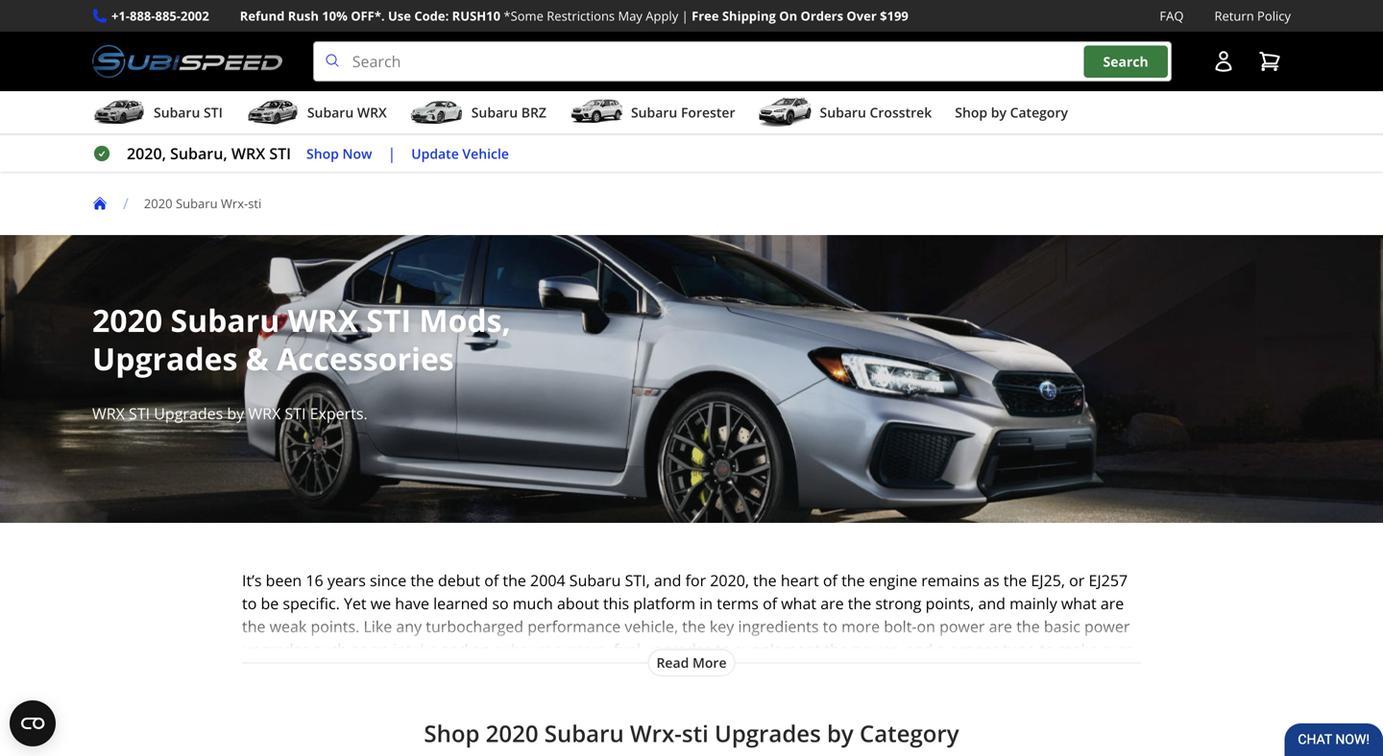 Task type: locate. For each thing, give the bounding box(es) containing it.
2004
[[530, 571, 565, 591]]

an inside it's been 16 years since the debut of the 2004 subaru sti, and for 2020, the heart of the engine remains as the ej25, or ej257 to be specific. yet we have learned so much about this platform in terms of what are the strong points, and mainly what are the weak points. like any turbocharged performance vehicle, the key ingredients to more bolt-on power are the basic power upgrades such as an
[[371, 640, 389, 660]]

2 what from the left
[[1061, 594, 1097, 614]]

2 horizontal spatial are
[[1101, 594, 1124, 614]]

to left more
[[823, 617, 838, 637]]

subaru down happy
[[544, 719, 624, 750]]

it's been 16 years since the debut of the 2004 subaru sti, and for 2020, the heart of the engine remains as the ej25, or ej257 to be specific. yet we have learned so much about this platform in terms of what are the strong points, and mainly what are the weak points. like any turbocharged performance vehicle, the key ingredients to more bolt-on power are the basic power upgrades such as an
[[242, 571, 1130, 660]]

forester
[[681, 103, 735, 122]]

0 vertical spatial 2020
[[144, 195, 173, 212]]

upgrades
[[242, 640, 309, 660], [645, 640, 712, 660]]

this
[[603, 594, 629, 614]]

are
[[820, 594, 844, 614], [1101, 594, 1124, 614], [989, 617, 1012, 637]]

faq
[[1160, 7, 1184, 24]]

category
[[1010, 103, 1068, 122], [860, 719, 959, 750]]

intake link
[[393, 640, 437, 660]]

16
[[306, 571, 323, 591]]

1 vertical spatial by
[[227, 404, 244, 424]]

1 power from the left
[[940, 617, 985, 637]]

1 horizontal spatial 2020,
[[710, 571, 749, 591]]

subaru wrx button
[[246, 95, 387, 134]]

2020 for 2020 subaru wrx-sti
[[144, 195, 173, 212]]

1 vertical spatial wrx-
[[630, 719, 682, 750]]

as right remains
[[984, 571, 999, 591]]

0 vertical spatial |
[[682, 7, 688, 24]]

power up proper
[[940, 617, 985, 637]]

1 vertical spatial |
[[388, 143, 396, 164]]

2020, up the 'terms'
[[710, 571, 749, 591]]

0 vertical spatial by
[[991, 103, 1007, 122]]

0 vertical spatial 2020,
[[127, 143, 166, 164]]

shop by category button
[[955, 95, 1068, 134]]

1 horizontal spatial of
[[763, 594, 777, 614]]

over
[[847, 7, 877, 24]]

1 horizontal spatial so
[[492, 594, 509, 614]]

subaru inside 2020 subaru wrx sti mods, upgrades & accessories
[[170, 300, 280, 342]]

2 upgrades from the left
[[645, 640, 712, 660]]

the up range.
[[825, 640, 848, 660]]

subaru up about
[[569, 571, 621, 591]]

vehicle,
[[625, 617, 678, 637]]

subaru brz
[[471, 103, 546, 122]]

2020 inside 2020 subaru wrx sti mods, upgrades & accessories
[[92, 300, 163, 342]]

shop now link
[[306, 143, 372, 165]]

&
[[246, 338, 269, 380]]

0 horizontal spatial as
[[351, 640, 367, 660]]

of right heart
[[823, 571, 837, 591]]

1 upgrades from the left
[[242, 640, 309, 660]]

is down "exhaust system" link at the left bottom of the page
[[543, 663, 554, 684]]

0 horizontal spatial is
[[322, 663, 333, 684]]

888-
[[130, 7, 155, 24]]

wrx-
[[221, 195, 248, 212], [630, 719, 682, 750]]

and left "a"
[[905, 640, 933, 660]]

the down be
[[242, 617, 266, 637]]

2020,
[[127, 143, 166, 164], [710, 571, 749, 591]]

2 is from the left
[[543, 663, 554, 684]]

supplement
[[735, 640, 821, 660]]

subaru down the subaru,
[[176, 195, 218, 212]]

sti down 2020, subaru, wrx sti on the left of the page
[[248, 195, 262, 212]]

ingredients
[[738, 617, 819, 637]]

2020 subaru wrx-sti link
[[144, 195, 277, 212]]

terms
[[717, 594, 759, 614]]

an down turbocharged
[[472, 640, 490, 660]]

leveled
[[337, 663, 387, 684]]

shop for shop 2020 subaru wrx-sti upgrades by category
[[424, 719, 480, 750]]

subaru
[[154, 103, 200, 122], [307, 103, 354, 122], [471, 103, 518, 122], [631, 103, 677, 122], [820, 103, 866, 122], [176, 195, 218, 212], [170, 300, 280, 342], [569, 571, 621, 591], [544, 719, 624, 750]]

rpm
[[766, 663, 799, 684]]

sti
[[204, 103, 223, 122], [269, 143, 291, 164], [366, 300, 411, 342], [129, 404, 150, 424], [285, 404, 306, 424]]

entire
[[720, 663, 762, 684]]

tune
[[1003, 640, 1036, 660]]

subaru left 'forester'
[[631, 103, 677, 122]]

search
[[1103, 52, 1149, 70]]

0 horizontal spatial what
[[781, 594, 816, 614]]

what down heart
[[781, 594, 816, 614]]

out
[[391, 663, 416, 684]]

so
[[492, 594, 509, 614], [420, 663, 436, 684]]

1 horizontal spatial wrx-
[[630, 719, 682, 750]]

power,
[[852, 640, 902, 660]]

1 an from the left
[[371, 640, 389, 660]]

0 vertical spatial sti
[[248, 195, 262, 212]]

1 horizontal spatial an
[[472, 640, 490, 660]]

0 vertical spatial shop
[[955, 103, 987, 122]]

so left much
[[492, 594, 509, 614]]

1 vertical spatial category
[[860, 719, 959, 750]]

0 horizontal spatial so
[[420, 663, 436, 684]]

2020, down subaru sti dropdown button
[[127, 143, 166, 164]]

2020 subaru wrx sti mods, parts and accessories image
[[0, 235, 1383, 524]]

1 horizontal spatial shop
[[424, 719, 480, 750]]

subaru crosstrek button
[[758, 95, 932, 134]]

platform
[[633, 594, 695, 614]]

sti inside 2020 subaru wrx sti mods, upgrades & accessories
[[366, 300, 411, 342]]

to left be
[[242, 594, 257, 614]]

a subaru forester thumbnail image image
[[570, 98, 623, 127]]

as
[[984, 571, 999, 591], [351, 640, 367, 660]]

upgrades inside 2020 subaru wrx sti mods, upgrades & accessories
[[92, 338, 238, 380]]

is down "such"
[[322, 663, 333, 684]]

home image
[[92, 196, 108, 211]]

0 horizontal spatial sti
[[248, 195, 262, 212]]

upgrades
[[92, 338, 238, 380], [154, 404, 223, 424], [715, 719, 821, 750]]

2020, subaru, wrx sti
[[127, 143, 291, 164]]

upgrades down vehicle, at bottom
[[645, 640, 712, 660]]

power
[[940, 617, 985, 637], [1084, 617, 1130, 637]]

so right out
[[420, 663, 436, 684]]

apply
[[646, 7, 678, 24]]

1 vertical spatial 2020
[[92, 300, 163, 342]]

on
[[779, 7, 797, 24]]

are up more
[[820, 594, 844, 614]]

search input field
[[313, 41, 1172, 82]]

performance
[[528, 617, 621, 637]]

debut
[[438, 571, 480, 591]]

885-
[[155, 7, 181, 24]]

1 vertical spatial so
[[420, 663, 436, 684]]

intake and an exhaust system
[[393, 640, 606, 660]]

2 horizontal spatial by
[[991, 103, 1007, 122]]

subaru up the subaru,
[[154, 103, 200, 122]]

|
[[682, 7, 688, 24], [388, 143, 396, 164]]

so inside it's been 16 years since the debut of the 2004 subaru sti, and for 2020, the heart of the engine remains as the ej25, or ej257 to be specific. yet we have learned so much about this platform in terms of what are the strong points, and mainly what are the weak points. like any turbocharged performance vehicle, the key ingredients to more bolt-on power are the basic power upgrades such as an
[[492, 594, 509, 614]]

2020 subaru wrx-sti
[[144, 195, 262, 212]]

2020, inside it's been 16 years since the debut of the 2004 subaru sti, and for 2020, the heart of the engine remains as the ej25, or ej257 to be specific. yet we have learned so much about this platform in terms of what are the strong points, and mainly what are the weak points. like any turbocharged performance vehicle, the key ingredients to more bolt-on power are the basic power upgrades such as an
[[710, 571, 749, 591]]

0 vertical spatial so
[[492, 594, 509, 614]]

0 vertical spatial upgrades
[[92, 338, 238, 380]]

subaru up the wrx sti upgrades by wrx sti experts.
[[170, 300, 280, 342]]

make
[[1058, 640, 1098, 660]]

power up sure
[[1084, 617, 1130, 637]]

0 horizontal spatial power
[[940, 617, 985, 637]]

of right the "debut"
[[484, 571, 499, 591]]

what down or
[[1061, 594, 1097, 614]]

refund rush 10% off*. use code: rush10 *some restrictions may apply | free shipping on orders over $199
[[240, 7, 909, 24]]

as up leveled
[[351, 640, 367, 660]]

and up the that
[[441, 640, 468, 660]]

it's
[[242, 571, 262, 591]]

0 horizontal spatial wrx-
[[221, 195, 248, 212]]

0 horizontal spatial shop
[[306, 144, 339, 163]]

2 vertical spatial by
[[827, 719, 854, 750]]

experts.
[[310, 404, 368, 424]]

upgrades inside it's been 16 years since the debut of the 2004 subaru sti, and for 2020, the heart of the engine remains as the ej25, or ej257 to be specific. yet we have learned so much about this platform in terms of what are the strong points, and mainly what are the weak points. like any turbocharged performance vehicle, the key ingredients to more bolt-on power are the basic power upgrades such as an
[[242, 640, 309, 660]]

1 horizontal spatial |
[[682, 7, 688, 24]]

subaru inside "dropdown button"
[[631, 103, 677, 122]]

by
[[991, 103, 1007, 122], [227, 404, 244, 424], [827, 719, 854, 750]]

update
[[411, 144, 459, 163]]

wrx- down 2020, subaru, wrx sti on the left of the page
[[221, 195, 248, 212]]

shop down the that
[[424, 719, 480, 750]]

shop 2020 subaru wrx-sti upgrades by category
[[424, 719, 959, 750]]

0 horizontal spatial category
[[860, 719, 959, 750]]

exhaust system link
[[494, 640, 606, 660]]

and up 'platform'
[[654, 571, 681, 591]]

shop left now
[[306, 144, 339, 163]]

1 vertical spatial 2020,
[[710, 571, 749, 591]]

heart
[[781, 571, 819, 591]]

1 horizontal spatial power
[[1084, 617, 1130, 637]]

are down 'ej257'
[[1101, 594, 1124, 614]]

2002
[[181, 7, 209, 24]]

1 horizontal spatial is
[[543, 663, 554, 684]]

| left free
[[682, 7, 688, 24]]

wrx
[[357, 103, 387, 122], [231, 143, 265, 164], [288, 300, 358, 342], [92, 404, 125, 424], [248, 404, 281, 424]]

upgrades up everything
[[242, 640, 309, 660]]

| right now
[[388, 143, 396, 164]]

shop right crosstrek
[[955, 103, 987, 122]]

0 vertical spatial category
[[1010, 103, 1068, 122]]

refund
[[240, 7, 285, 24]]

the left heart
[[753, 571, 777, 591]]

update vehicle
[[411, 144, 509, 163]]

sti inside dropdown button
[[204, 103, 223, 122]]

1 horizontal spatial category
[[1010, 103, 1068, 122]]

2020
[[144, 195, 173, 212], [92, 300, 163, 342], [486, 719, 538, 750]]

subaru crosstrek
[[820, 103, 932, 122]]

0 vertical spatial as
[[984, 571, 999, 591]]

sti down read more
[[682, 719, 709, 750]]

subaru left brz
[[471, 103, 518, 122]]

mods,
[[419, 300, 511, 342]]

shop inside dropdown button
[[955, 103, 987, 122]]

that
[[440, 663, 469, 684]]

2 an from the left
[[472, 640, 490, 660]]

+1-
[[111, 7, 130, 24]]

1 horizontal spatial what
[[1061, 594, 1097, 614]]

/
[[123, 193, 129, 214]]

1 horizontal spatial sti
[[682, 719, 709, 750]]

everything
[[242, 663, 318, 684]]

1 vertical spatial sti
[[682, 719, 709, 750]]

of up "ingredients" on the right of the page
[[763, 594, 777, 614]]

2 horizontal spatial shop
[[955, 103, 987, 122]]

2 vertical spatial shop
[[424, 719, 480, 750]]

1 is from the left
[[322, 663, 333, 684]]

are up tune
[[989, 617, 1012, 637]]

and
[[654, 571, 681, 591], [978, 594, 1006, 614], [441, 640, 468, 660], [905, 640, 933, 660]]

points.
[[311, 617, 360, 637]]

so inside , fuel upgrades to supplement the power, and a proper tune to make sure everything is leveled out so that your ecu is happy throughout the entire rpm range.
[[420, 663, 436, 684]]

an down like
[[371, 640, 389, 660]]

1 horizontal spatial upgrades
[[645, 640, 712, 660]]

of
[[484, 571, 499, 591], [823, 571, 837, 591], [763, 594, 777, 614]]

2 vertical spatial upgrades
[[715, 719, 821, 750]]

0 horizontal spatial an
[[371, 640, 389, 660]]

0 horizontal spatial upgrades
[[242, 640, 309, 660]]

a subaru sti thumbnail image image
[[92, 98, 146, 127]]

1 vertical spatial shop
[[306, 144, 339, 163]]

fuel
[[614, 640, 641, 660]]

and inside , fuel upgrades to supplement the power, and a proper tune to make sure everything is leveled out so that your ecu is happy throughout the entire rpm range.
[[905, 640, 933, 660]]

wrx- down 'throughout'
[[630, 719, 682, 750]]



Task type: describe. For each thing, give the bounding box(es) containing it.
accessories
[[277, 338, 454, 380]]

engine
[[869, 571, 917, 591]]

by inside shop by category dropdown button
[[991, 103, 1007, 122]]

return policy
[[1215, 7, 1291, 24]]

category inside dropdown button
[[1010, 103, 1068, 122]]

your
[[473, 663, 506, 684]]

subaru sti
[[154, 103, 223, 122]]

wrx inside dropdown button
[[357, 103, 387, 122]]

2020 for 2020 subaru wrx sti mods, upgrades & accessories
[[92, 300, 163, 342]]

yet
[[344, 594, 367, 614]]

much
[[513, 594, 553, 614]]

a subaru brz thumbnail image image
[[410, 98, 464, 127]]

subaru right a subaru crosstrek thumbnail image
[[820, 103, 866, 122]]

1 what from the left
[[781, 594, 816, 614]]

faq link
[[1160, 6, 1184, 26]]

open widget image
[[10, 701, 56, 747]]

about
[[557, 594, 599, 614]]

years
[[327, 571, 366, 591]]

1 horizontal spatial by
[[827, 719, 854, 750]]

0 horizontal spatial by
[[227, 404, 244, 424]]

return policy link
[[1215, 6, 1291, 26]]

in
[[699, 594, 713, 614]]

2020 subaru wrx sti mods, upgrades & accessories
[[92, 300, 511, 380]]

1 vertical spatial upgrades
[[154, 404, 223, 424]]

rush10
[[452, 7, 500, 24]]

crosstrek
[[870, 103, 932, 122]]

restrictions
[[547, 7, 615, 24]]

0 horizontal spatial |
[[388, 143, 396, 164]]

may
[[618, 7, 643, 24]]

to down basic
[[1040, 640, 1054, 660]]

turbocharged
[[426, 617, 524, 637]]

subaru up shop now
[[307, 103, 354, 122]]

button image
[[1212, 50, 1235, 73]]

range.
[[803, 663, 848, 684]]

free
[[692, 7, 719, 24]]

mainly
[[1010, 594, 1057, 614]]

0 vertical spatial wrx-
[[221, 195, 248, 212]]

have
[[395, 594, 429, 614]]

policy
[[1257, 7, 1291, 24]]

system
[[555, 640, 606, 660]]

a
[[937, 640, 945, 660]]

update vehicle button
[[411, 143, 509, 165]]

specific.
[[283, 594, 340, 614]]

key
[[710, 617, 734, 637]]

0 horizontal spatial of
[[484, 571, 499, 591]]

subaru brz button
[[410, 95, 546, 134]]

subaru inside it's been 16 years since the debut of the 2004 subaru sti, and for 2020, the heart of the engine remains as the ej25, or ej257 to be specific. yet we have learned so much about this platform in terms of what are the strong points, and mainly what are the weak points. like any turbocharged performance vehicle, the key ingredients to more bolt-on power are the basic power upgrades such as an
[[569, 571, 621, 591]]

subispeed logo image
[[92, 41, 282, 82]]

subaru,
[[170, 143, 227, 164]]

search button
[[1084, 46, 1168, 78]]

vehicle
[[462, 144, 509, 163]]

2 power from the left
[[1084, 617, 1130, 637]]

orders
[[801, 7, 843, 24]]

upgrades for shop
[[715, 719, 821, 750]]

throughout
[[607, 663, 689, 684]]

read
[[656, 654, 689, 672]]

wrx inside 2020 subaru wrx sti mods, upgrades & accessories
[[288, 300, 358, 342]]

on
[[917, 617, 936, 637]]

shop for shop now
[[306, 144, 339, 163]]

been
[[266, 571, 302, 591]]

a subaru wrx thumbnail image image
[[246, 98, 300, 127]]

a subaru crosstrek thumbnail image image
[[758, 98, 812, 127]]

the up more
[[848, 594, 871, 614]]

2 horizontal spatial of
[[823, 571, 837, 591]]

the up have
[[410, 571, 434, 591]]

shop for shop by category
[[955, 103, 987, 122]]

0 horizontal spatial 2020,
[[127, 143, 166, 164]]

rush
[[288, 7, 319, 24]]

, fuel upgrades to supplement the power, and a proper tune to make sure everything is leveled out so that your ecu is happy throughout the entire rpm range.
[[242, 640, 1133, 684]]

any
[[396, 617, 422, 637]]

0 horizontal spatial are
[[820, 594, 844, 614]]

learned
[[433, 594, 488, 614]]

ej257
[[1089, 571, 1128, 591]]

be
[[261, 594, 279, 614]]

upgrades inside , fuel upgrades to supplement the power, and a proper tune to make sure everything is leveled out so that your ecu is happy throughout the entire rpm range.
[[645, 640, 712, 660]]

*some
[[504, 7, 544, 24]]

the left engine
[[841, 571, 865, 591]]

we
[[371, 594, 391, 614]]

,
[[606, 640, 610, 660]]

more
[[692, 654, 727, 672]]

strong
[[875, 594, 922, 614]]

shipping
[[722, 7, 776, 24]]

subaru forester button
[[570, 95, 735, 134]]

the right 'read'
[[693, 663, 716, 684]]

like
[[363, 617, 392, 637]]

10%
[[322, 7, 348, 24]]

remains
[[921, 571, 980, 591]]

exhaust
[[494, 640, 551, 660]]

points,
[[926, 594, 974, 614]]

such
[[313, 640, 347, 660]]

ej25,
[[1031, 571, 1065, 591]]

to down the key
[[716, 640, 731, 660]]

and left mainly
[[978, 594, 1006, 614]]

now
[[342, 144, 372, 163]]

subaru sti button
[[92, 95, 223, 134]]

off*.
[[351, 7, 385, 24]]

+1-888-885-2002 link
[[111, 6, 209, 26]]

1 horizontal spatial are
[[989, 617, 1012, 637]]

shop now
[[306, 144, 372, 163]]

1 horizontal spatial as
[[984, 571, 999, 591]]

intake
[[393, 640, 437, 660]]

proper
[[949, 640, 999, 660]]

shop by category
[[955, 103, 1068, 122]]

subaru wrx
[[307, 103, 387, 122]]

the up mainly
[[1003, 571, 1027, 591]]

code:
[[414, 7, 449, 24]]

the down mainly
[[1016, 617, 1040, 637]]

or
[[1069, 571, 1085, 591]]

happy
[[558, 663, 603, 684]]

the down in
[[682, 617, 706, 637]]

upgrades for 2020
[[92, 338, 238, 380]]

subaru forester
[[631, 103, 735, 122]]

use
[[388, 7, 411, 24]]

sure
[[1102, 640, 1133, 660]]

1 vertical spatial as
[[351, 640, 367, 660]]

the up much
[[503, 571, 526, 591]]

2 vertical spatial 2020
[[486, 719, 538, 750]]

basic
[[1044, 617, 1080, 637]]



Task type: vqa. For each thing, say whether or not it's contained in the screenshot.
$269.14
no



